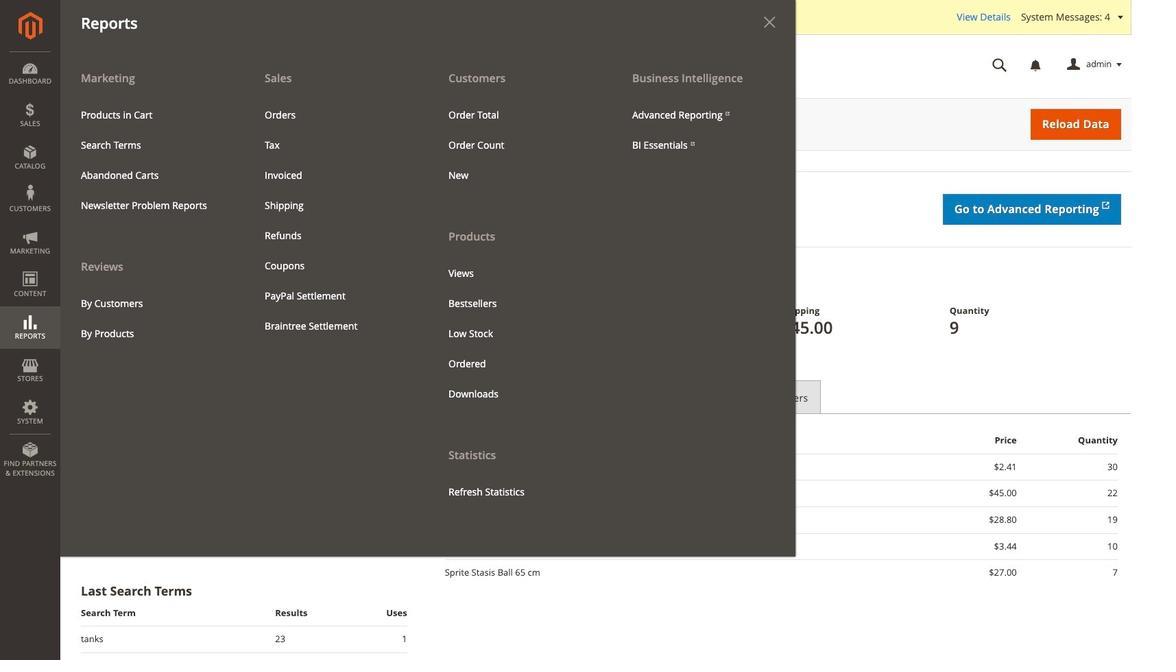 Task type: describe. For each thing, give the bounding box(es) containing it.
magento admin panel image
[[18, 12, 42, 40]]



Task type: locate. For each thing, give the bounding box(es) containing it.
menu bar
[[0, 0, 796, 557]]

menu
[[60, 63, 796, 557], [60, 63, 244, 349], [428, 63, 612, 507], [71, 100, 234, 221], [255, 100, 418, 342], [439, 100, 602, 191], [622, 100, 786, 160], [439, 258, 602, 409], [71, 289, 234, 349]]



Task type: vqa. For each thing, say whether or not it's contained in the screenshot.
Magento Admin Panel icon
yes



